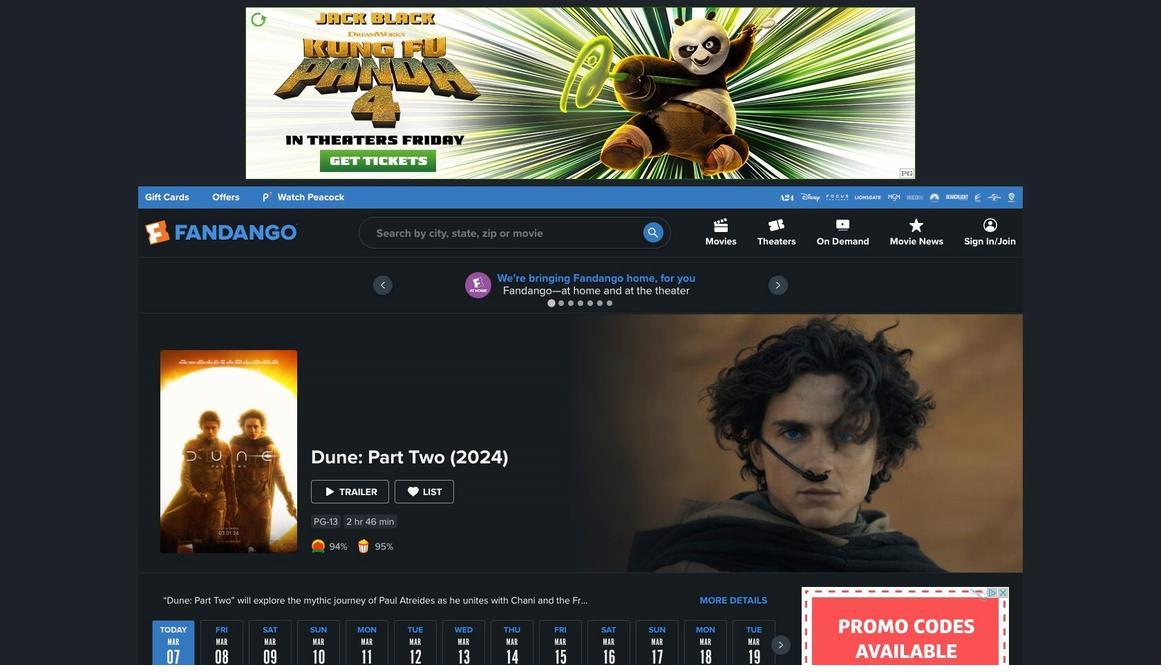 Task type: locate. For each thing, give the bounding box(es) containing it.
1 horizontal spatial flat image
[[357, 540, 370, 554]]

Search by city, state, zip or movie text field
[[359, 217, 671, 249]]

0 vertical spatial advertisement element
[[245, 7, 916, 180]]

1 flat image from the left
[[311, 540, 325, 554]]

flat image
[[311, 540, 325, 554], [357, 540, 370, 554]]

0 vertical spatial region
[[138, 258, 1023, 313]]

None search field
[[359, 217, 671, 249]]

1 vertical spatial advertisement element
[[802, 588, 1009, 666]]

1 vertical spatial region
[[152, 621, 791, 666]]

advertisement element
[[245, 7, 916, 180], [802, 588, 1009, 666]]

select a slide to show tab list
[[138, 298, 1023, 308]]

advertisement element inside movie summary element
[[802, 588, 1009, 666]]

0 horizontal spatial flat image
[[311, 540, 325, 554]]

1 of 15 group
[[152, 621, 195, 666]]

2 flat image from the left
[[357, 540, 370, 554]]

region
[[138, 258, 1023, 313], [152, 621, 791, 666]]



Task type: describe. For each thing, give the bounding box(es) containing it.
dune: part two (2024) movie poster image
[[160, 350, 297, 554]]

offer icon image
[[465, 272, 492, 299]]

movie summary element
[[138, 314, 1023, 666]]



Task type: vqa. For each thing, say whether or not it's contained in the screenshot.
offer icon
yes



